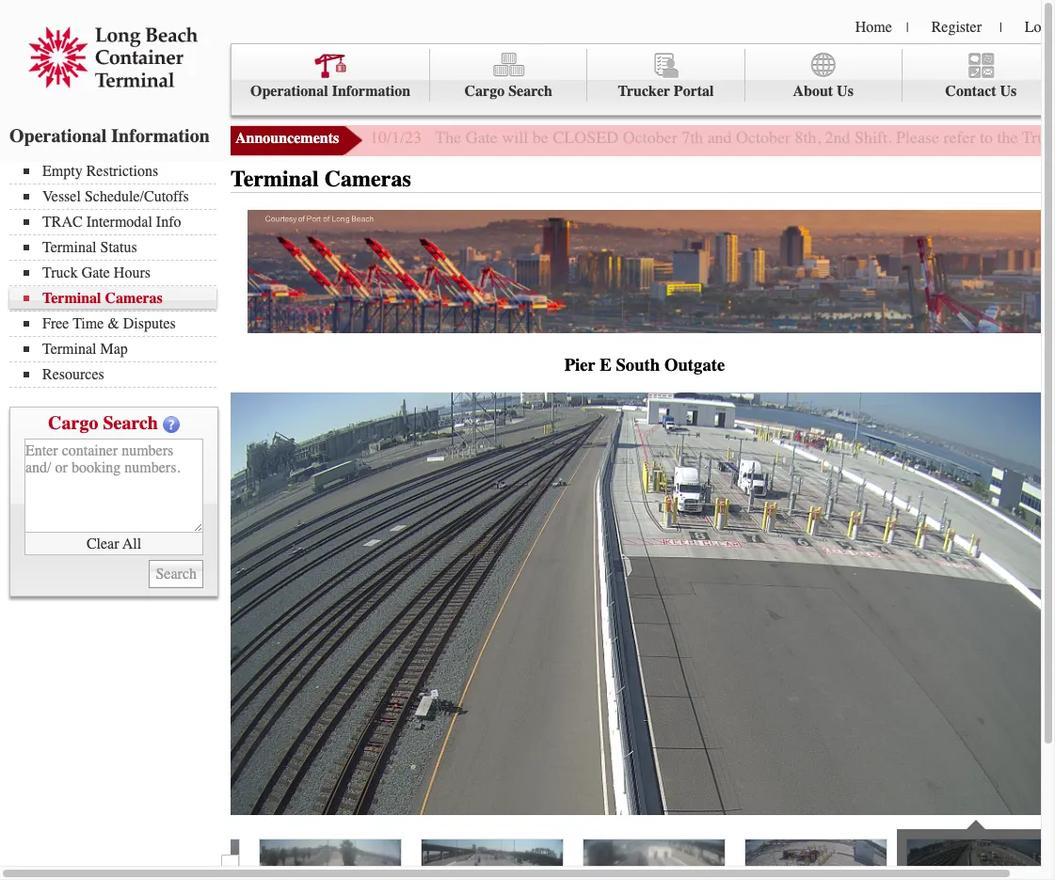 Task type: locate. For each thing, give the bounding box(es) containing it.
restrictions
[[86, 163, 158, 180]]

hours
[[114, 265, 151, 282]]

cargo down resources
[[48, 412, 98, 434]]

search
[[509, 83, 553, 100], [103, 412, 158, 434]]

1 horizontal spatial us
[[1000, 83, 1017, 100]]

intermodal
[[86, 214, 152, 231]]

info
[[156, 214, 181, 231]]

home link
[[856, 19, 892, 36]]

please
[[896, 127, 940, 148]]

0 horizontal spatial operational
[[9, 125, 107, 147]]

1 horizontal spatial search
[[509, 83, 553, 100]]

1 vertical spatial operational
[[9, 125, 107, 147]]

| left login "link"
[[1000, 20, 1003, 36]]

trucker portal
[[618, 83, 714, 100]]

october right and
[[736, 127, 791, 148]]

register
[[932, 19, 982, 36]]

1 october from the left
[[623, 127, 678, 148]]

operational information up the empty restrictions 'link'
[[9, 125, 210, 147]]

1 horizontal spatial cameras
[[325, 166, 411, 192]]

menu bar containing empty restrictions
[[9, 161, 226, 388]]

cargo up will
[[465, 83, 505, 100]]

cameras down hours
[[105, 290, 163, 307]]

&
[[108, 315, 119, 332]]

cameras inside empty restrictions vessel schedule/cutoffs trac intermodal info terminal status truck gate hours terminal cameras free time & disputes terminal map resources
[[105, 290, 163, 307]]

0 horizontal spatial cargo search
[[48, 412, 158, 434]]

1 horizontal spatial october
[[736, 127, 791, 148]]

cameras down 10/1/23
[[325, 166, 411, 192]]

information
[[332, 83, 411, 100], [111, 125, 210, 147]]

october left 7th
[[623, 127, 678, 148]]

truck gate hours link
[[24, 265, 217, 282]]

about us link
[[745, 49, 903, 102]]

1 vertical spatial cargo
[[48, 412, 98, 434]]

1 us from the left
[[837, 83, 854, 100]]

|
[[907, 20, 909, 36], [1000, 20, 1003, 36]]

operational up announcements at the top of page
[[250, 83, 328, 100]]

menu bar
[[231, 43, 1056, 116], [9, 161, 226, 388]]

0 horizontal spatial menu bar
[[9, 161, 226, 388]]

gate down status
[[82, 265, 110, 282]]

truck right "the"
[[1022, 127, 1056, 148]]

cargo search
[[465, 83, 553, 100], [48, 412, 158, 434]]

operational
[[250, 83, 328, 100], [9, 125, 107, 147]]

search up be
[[509, 83, 553, 100]]

cameras
[[325, 166, 411, 192], [105, 290, 163, 307]]

1 vertical spatial menu bar
[[9, 161, 226, 388]]

empty restrictions vessel schedule/cutoffs trac intermodal info terminal status truck gate hours terminal cameras free time & disputes terminal map resources
[[42, 163, 189, 383]]

truck
[[1022, 127, 1056, 148], [42, 265, 78, 282]]

0 vertical spatial search
[[509, 83, 553, 100]]

about us
[[793, 83, 854, 100]]

contact us link
[[903, 49, 1056, 102]]

trucker portal link
[[588, 49, 745, 102]]

and
[[708, 127, 732, 148]]

clear all
[[87, 535, 141, 552]]

1 horizontal spatial menu bar
[[231, 43, 1056, 116]]

us right about
[[837, 83, 854, 100]]

0 horizontal spatial information
[[111, 125, 210, 147]]

0 vertical spatial information
[[332, 83, 411, 100]]

0 vertical spatial operational
[[250, 83, 328, 100]]

free time & disputes link
[[24, 315, 217, 332]]

login
[[1025, 19, 1056, 36]]

1 vertical spatial cargo search
[[48, 412, 158, 434]]

register link
[[932, 19, 982, 36]]

1 vertical spatial gate
[[82, 265, 110, 282]]

map
[[100, 341, 128, 358]]

1 horizontal spatial operational information
[[250, 83, 411, 100]]

operational up empty
[[9, 125, 107, 147]]

| right home
[[907, 20, 909, 36]]

0 horizontal spatial october
[[623, 127, 678, 148]]

terminal
[[231, 166, 319, 192], [42, 239, 97, 256], [42, 290, 101, 307], [42, 341, 97, 358]]

cargo search up will
[[465, 83, 553, 100]]

cargo search down resources link
[[48, 412, 158, 434]]

None submit
[[149, 560, 203, 588]]

0 vertical spatial operational information
[[250, 83, 411, 100]]

1 horizontal spatial information
[[332, 83, 411, 100]]

terminal up free
[[42, 290, 101, 307]]

2 us from the left
[[1000, 83, 1017, 100]]

10/1/23 the gate will be closed october 7th and october 8th, 2nd shift. please refer to the truck
[[370, 127, 1056, 148]]

contact us
[[946, 83, 1017, 100]]

search down resources link
[[103, 412, 158, 434]]

will
[[502, 127, 528, 148]]

1 horizontal spatial cargo search
[[465, 83, 553, 100]]

us
[[837, 83, 854, 100], [1000, 83, 1017, 100]]

e
[[600, 355, 612, 375]]

1 vertical spatial truck
[[42, 265, 78, 282]]

pier e south outgate
[[565, 355, 725, 375]]

operational information link
[[232, 49, 430, 102]]

operational information
[[250, 83, 411, 100], [9, 125, 210, 147]]

gate right the
[[466, 127, 498, 148]]

0 vertical spatial menu bar
[[231, 43, 1056, 116]]

1 horizontal spatial operational
[[250, 83, 328, 100]]

operational information up announcements at the top of page
[[250, 83, 411, 100]]

empty
[[42, 163, 83, 180]]

menu bar containing operational information
[[231, 43, 1056, 116]]

information up restrictions at the top left
[[111, 125, 210, 147]]

all
[[122, 535, 141, 552]]

us for about us
[[837, 83, 854, 100]]

schedule/cutoffs
[[85, 188, 189, 205]]

trac intermodal info link
[[24, 214, 217, 231]]

1 horizontal spatial |
[[1000, 20, 1003, 36]]

operational information inside operational information link
[[250, 83, 411, 100]]

pier
[[565, 355, 596, 375]]

cargo search link
[[430, 49, 588, 102]]

information up 10/1/23
[[332, 83, 411, 100]]

portal
[[674, 83, 714, 100]]

0 horizontal spatial search
[[103, 412, 158, 434]]

the
[[998, 127, 1018, 148]]

0 horizontal spatial |
[[907, 20, 909, 36]]

us right contact
[[1000, 83, 1017, 100]]

0 horizontal spatial cameras
[[105, 290, 163, 307]]

gate
[[466, 127, 498, 148], [82, 265, 110, 282]]

2 october from the left
[[736, 127, 791, 148]]

0 horizontal spatial operational information
[[9, 125, 210, 147]]

0 horizontal spatial gate
[[82, 265, 110, 282]]

about
[[793, 83, 833, 100]]

0 vertical spatial cargo
[[465, 83, 505, 100]]

clear
[[87, 535, 119, 552]]

truck down trac
[[42, 265, 78, 282]]

cargo
[[465, 83, 505, 100], [48, 412, 98, 434]]

1 vertical spatial cameras
[[105, 290, 163, 307]]

contact
[[946, 83, 997, 100]]

0 vertical spatial truck
[[1022, 127, 1056, 148]]

information inside operational information link
[[332, 83, 411, 100]]

0 horizontal spatial truck
[[42, 265, 78, 282]]

1 horizontal spatial gate
[[466, 127, 498, 148]]

refer
[[944, 127, 976, 148]]

announcements
[[235, 130, 339, 147]]

october
[[623, 127, 678, 148], [736, 127, 791, 148]]

0 horizontal spatial us
[[837, 83, 854, 100]]



Task type: describe. For each thing, give the bounding box(es) containing it.
1 horizontal spatial cargo
[[465, 83, 505, 100]]

1 vertical spatial search
[[103, 412, 158, 434]]

vessel schedule/cutoffs link
[[24, 188, 217, 205]]

0 vertical spatial cameras
[[325, 166, 411, 192]]

1 vertical spatial information
[[111, 125, 210, 147]]

0 vertical spatial cargo search
[[465, 83, 553, 100]]

clear all button
[[24, 533, 203, 556]]

south
[[616, 355, 660, 375]]

2nd
[[825, 127, 851, 148]]

terminal cameras link
[[24, 290, 217, 307]]

shift.
[[855, 127, 892, 148]]

resources
[[42, 366, 104, 383]]

us for contact us
[[1000, 83, 1017, 100]]

to
[[980, 127, 993, 148]]

closed
[[553, 127, 619, 148]]

trac
[[42, 214, 83, 231]]

trucker
[[618, 83, 670, 100]]

terminal down trac
[[42, 239, 97, 256]]

gate inside empty restrictions vessel schedule/cutoffs trac intermodal info terminal status truck gate hours terminal cameras free time & disputes terminal map resources
[[82, 265, 110, 282]]

0 vertical spatial gate
[[466, 127, 498, 148]]

1 vertical spatial operational information
[[9, 125, 210, 147]]

terminal up resources
[[42, 341, 97, 358]]

10/1/23
[[370, 127, 422, 148]]

Enter container numbers and/ or booking numbers.  text field
[[24, 439, 203, 533]]

terminal cameras
[[231, 166, 411, 192]]

8th,
[[795, 127, 821, 148]]

vessel
[[42, 188, 81, 205]]

terminal map link
[[24, 341, 217, 358]]

2 | from the left
[[1000, 20, 1003, 36]]

empty restrictions link
[[24, 163, 217, 180]]

login link
[[1025, 19, 1056, 36]]

the
[[435, 127, 462, 148]]

be
[[533, 127, 549, 148]]

7th
[[682, 127, 703, 148]]

1 | from the left
[[907, 20, 909, 36]]

outgate
[[665, 355, 725, 375]]

home
[[856, 19, 892, 36]]

1 horizontal spatial truck
[[1022, 127, 1056, 148]]

status
[[100, 239, 137, 256]]

disputes
[[123, 315, 176, 332]]

terminal down announcements at the top of page
[[231, 166, 319, 192]]

0 horizontal spatial cargo
[[48, 412, 98, 434]]

truck inside empty restrictions vessel schedule/cutoffs trac intermodal info terminal status truck gate hours terminal cameras free time & disputes terminal map resources
[[42, 265, 78, 282]]

terminal status link
[[24, 239, 217, 256]]

time
[[73, 315, 104, 332]]

free
[[42, 315, 69, 332]]

resources link
[[24, 366, 217, 383]]



Task type: vqa. For each thing, say whether or not it's contained in the screenshot.
VESSEL SCHEDULE/CUTOFFS link
yes



